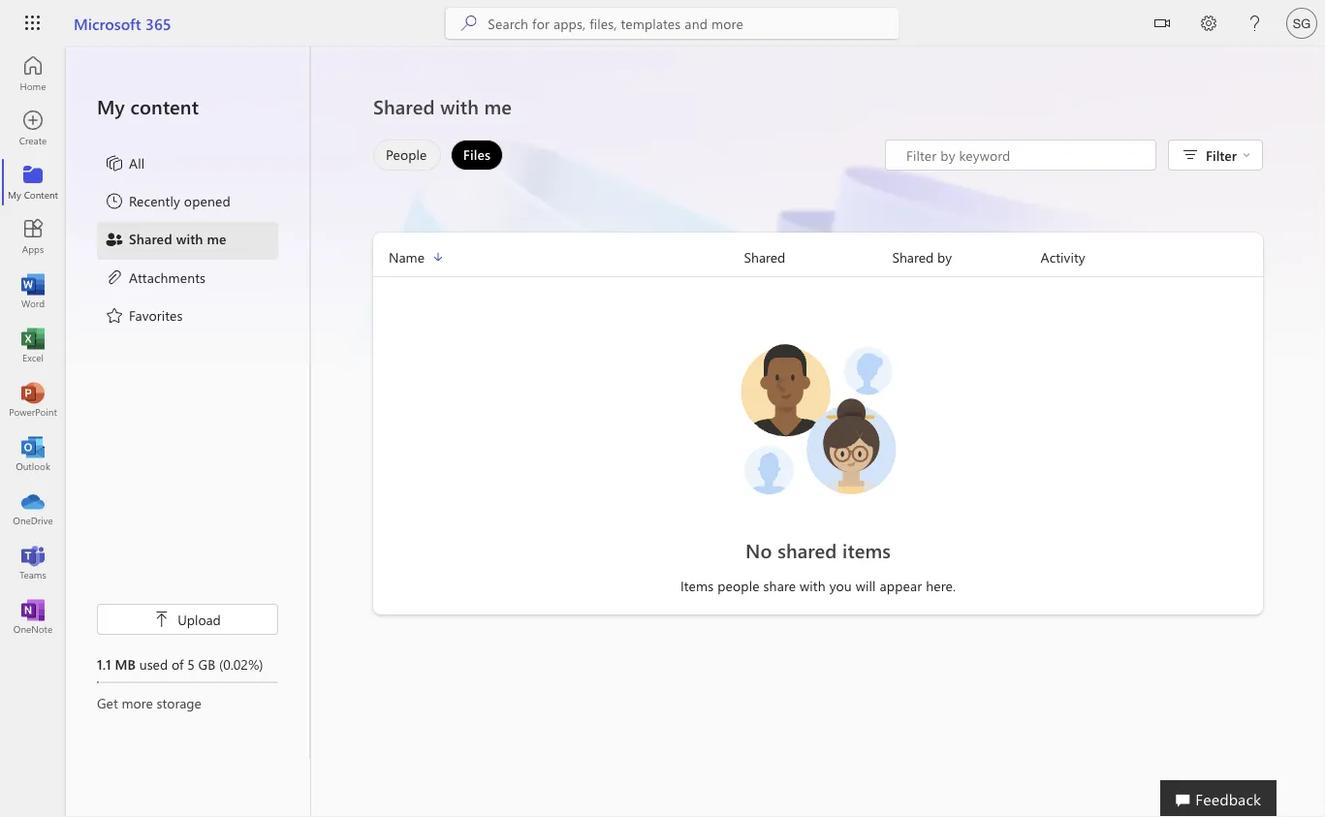 Task type: describe. For each thing, give the bounding box(es) containing it.
no
[[746, 538, 772, 563]]

 button
[[1139, 0, 1186, 50]]

you
[[830, 576, 852, 594]]

all element
[[105, 153, 145, 176]]

get more storage button
[[97, 693, 278, 713]]

1.1 mb used of 5 gb (0.02%)
[[97, 655, 263, 673]]

gb
[[198, 655, 215, 673]]

Search box. Suggestions appear as you type. search field
[[488, 8, 899, 39]]

teams image
[[23, 553, 43, 572]]

 upload
[[154, 610, 221, 628]]

name
[[389, 248, 425, 266]]

recently
[[129, 192, 180, 210]]

1 horizontal spatial me
[[484, 94, 512, 119]]


[[1243, 151, 1251, 159]]

sg button
[[1279, 0, 1325, 47]]

items
[[681, 576, 714, 594]]

filter 
[[1206, 146, 1251, 164]]

activity, column 4 of 4 column header
[[1041, 246, 1263, 269]]

mb
[[115, 655, 136, 673]]

sg
[[1293, 16, 1311, 31]]

shared inside button
[[744, 248, 786, 266]]

appear
[[880, 576, 922, 594]]

1.1
[[97, 655, 111, 673]]

shared by
[[892, 248, 952, 266]]

people
[[386, 145, 427, 163]]

0 vertical spatial shared with me
[[373, 94, 512, 119]]

all
[[129, 154, 145, 172]]


[[1155, 16, 1170, 31]]

people tab
[[368, 140, 446, 171]]

no shared items
[[746, 538, 891, 563]]

shared with me element
[[105, 229, 227, 252]]


[[154, 612, 170, 627]]

with inside the my content left pane navigation navigation
[[176, 230, 203, 248]]

feedback
[[1196, 788, 1261, 809]]

my content left pane navigation navigation
[[66, 47, 310, 759]]

microsoft
[[74, 13, 141, 33]]

favorites
[[129, 306, 183, 324]]

activity
[[1041, 248, 1086, 266]]

name button
[[373, 246, 744, 269]]

apps image
[[23, 227, 43, 246]]

my content image
[[23, 173, 43, 192]]

storage
[[157, 694, 202, 712]]

recently opened element
[[105, 191, 231, 214]]

home image
[[23, 64, 43, 83]]

onedrive image
[[23, 498, 43, 518]]

share
[[764, 576, 796, 594]]

with inside status
[[800, 576, 826, 594]]

onenote image
[[23, 607, 43, 626]]

my content
[[97, 94, 199, 119]]

outlook image
[[23, 444, 43, 463]]

items
[[843, 538, 891, 563]]



Task type: locate. For each thing, give the bounding box(es) containing it.
word image
[[23, 281, 43, 301]]

me
[[484, 94, 512, 119], [207, 230, 227, 248]]

navigation
[[0, 47, 66, 644]]

menu containing all
[[97, 145, 278, 336]]

more
[[122, 694, 153, 712]]

1 horizontal spatial with
[[440, 94, 479, 119]]

me up files at the left
[[484, 94, 512, 119]]

of
[[172, 655, 184, 673]]

1 vertical spatial shared with me
[[129, 230, 227, 248]]

excel image
[[23, 335, 43, 355]]

me down opened
[[207, 230, 227, 248]]

shared button
[[744, 246, 892, 269]]

2 horizontal spatial with
[[800, 576, 826, 594]]

menu inside the my content left pane navigation navigation
[[97, 145, 278, 336]]

empty state icon image
[[731, 332, 906, 506]]

my
[[97, 94, 125, 119]]

shared with me inside the my content left pane navigation navigation
[[129, 230, 227, 248]]

1 horizontal spatial shared with me
[[373, 94, 512, 119]]

will
[[856, 576, 876, 594]]

with down recently opened
[[176, 230, 203, 248]]

shared with me
[[373, 94, 512, 119], [129, 230, 227, 248]]

0 horizontal spatial me
[[207, 230, 227, 248]]

microsoft 365 banner
[[0, 0, 1325, 50]]

powerpoint image
[[23, 390, 43, 409]]

get
[[97, 694, 118, 712]]

create image
[[23, 118, 43, 138]]

None search field
[[445, 8, 899, 39]]

tab list containing people
[[368, 140, 508, 171]]

content
[[130, 94, 199, 119]]

0 vertical spatial me
[[484, 94, 512, 119]]

(0.02%)
[[219, 655, 263, 673]]

here.
[[926, 576, 956, 594]]

0 horizontal spatial shared with me
[[129, 230, 227, 248]]

attachments element
[[105, 267, 206, 290]]

0 horizontal spatial with
[[176, 230, 203, 248]]

365
[[145, 13, 171, 33]]

upload
[[178, 610, 221, 628]]

status
[[885, 140, 1157, 171]]

1 vertical spatial with
[[176, 230, 203, 248]]

files tab
[[446, 140, 508, 171]]

used
[[139, 655, 168, 673]]

shared inside the my content left pane navigation navigation
[[129, 230, 172, 248]]

row
[[373, 246, 1263, 277]]

shared with me up files at the left
[[373, 94, 512, 119]]

shared inside button
[[892, 248, 934, 266]]

shared by button
[[892, 246, 1041, 269]]

tab list
[[368, 140, 508, 171]]

none search field inside microsoft 365 banner
[[445, 8, 899, 39]]

Filter by keyword text field
[[905, 145, 1146, 165]]

items people share with you will appear here. status
[[596, 576, 1041, 595]]

people
[[718, 576, 760, 594]]

1 vertical spatial me
[[207, 230, 227, 248]]

recently opened
[[129, 192, 231, 210]]

shared
[[778, 538, 837, 563]]

favorites element
[[105, 305, 183, 328]]

opened
[[184, 192, 231, 210]]

0 vertical spatial with
[[440, 94, 479, 119]]

with
[[440, 94, 479, 119], [176, 230, 203, 248], [800, 576, 826, 594]]

filter
[[1206, 146, 1237, 164]]

me inside shared with me element
[[207, 230, 227, 248]]

feedback button
[[1161, 780, 1277, 817]]

row containing name
[[373, 246, 1263, 277]]

attachments
[[129, 268, 206, 286]]

shared with me down 'recently opened' element on the left top
[[129, 230, 227, 248]]

by
[[938, 248, 952, 266]]

shared
[[373, 94, 435, 119], [129, 230, 172, 248], [744, 248, 786, 266], [892, 248, 934, 266]]

items people share with you will appear here.
[[681, 576, 956, 594]]

2 vertical spatial with
[[800, 576, 826, 594]]

microsoft 365
[[74, 13, 171, 33]]

get more storage
[[97, 694, 202, 712]]

menu
[[97, 145, 278, 336]]

5
[[187, 655, 195, 673]]

with up files at the left
[[440, 94, 479, 119]]

no shared items status
[[596, 537, 1041, 564]]

with left you
[[800, 576, 826, 594]]

files
[[463, 145, 491, 163]]



Task type: vqa. For each thing, say whether or not it's contained in the screenshot.
used
yes



